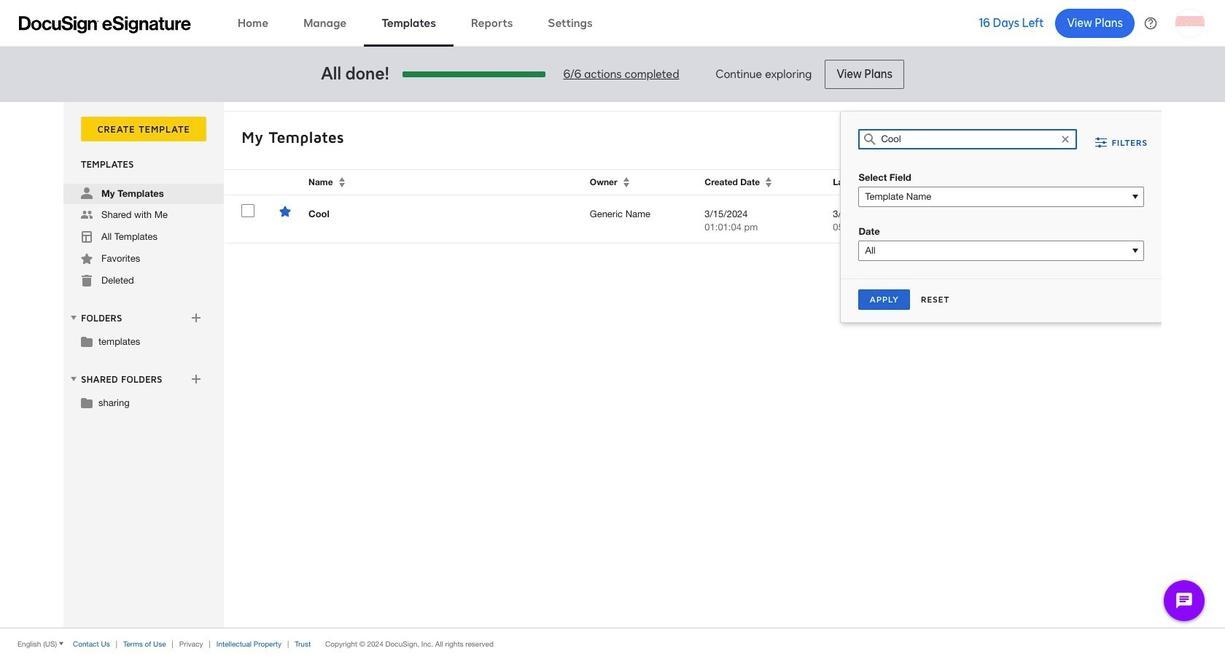 Task type: vqa. For each thing, say whether or not it's contained in the screenshot.
the Generic Name image
no



Task type: describe. For each thing, give the bounding box(es) containing it.
view folders image
[[68, 312, 80, 324]]

star filled image
[[81, 253, 93, 265]]

your uploaded profile image image
[[1176, 8, 1205, 38]]

shared image
[[81, 209, 93, 221]]

trash image
[[81, 275, 93, 287]]

docusign esignature image
[[19, 16, 191, 33]]

user image
[[81, 187, 93, 199]]



Task type: locate. For each thing, give the bounding box(es) containing it.
secondary navigation region
[[63, 102, 1166, 628]]

folder image
[[81, 336, 93, 347], [81, 397, 93, 409]]

remove cool from favorites image
[[279, 206, 291, 217]]

folder image for view folders image
[[81, 336, 93, 347]]

1 vertical spatial folder image
[[81, 397, 93, 409]]

2 folder image from the top
[[81, 397, 93, 409]]

more info region
[[0, 628, 1226, 659]]

view shared folders image
[[68, 373, 80, 385]]

1 folder image from the top
[[81, 336, 93, 347]]

Search My Templates text field
[[882, 130, 1055, 149]]

0 vertical spatial folder image
[[81, 336, 93, 347]]

templates image
[[81, 231, 93, 243]]

folder image for view shared folders image
[[81, 397, 93, 409]]



